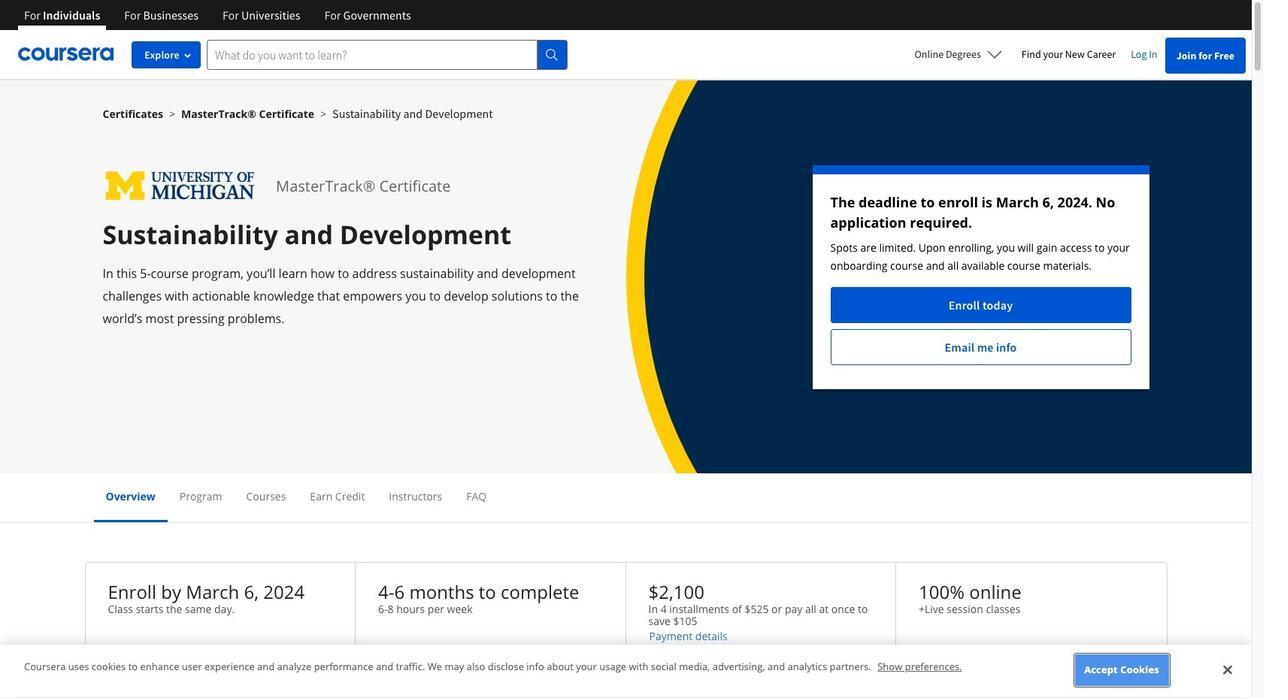 Task type: locate. For each thing, give the bounding box(es) containing it.
banner navigation
[[12, 0, 423, 41]]

status
[[813, 165, 1149, 390]]

What do you want to learn? text field
[[207, 39, 538, 70]]

university of michigan image
[[103, 165, 258, 207]]

None search field
[[207, 39, 568, 70]]



Task type: vqa. For each thing, say whether or not it's contained in the screenshot.
"menu"
no



Task type: describe. For each thing, give the bounding box(es) containing it.
privacy alert dialog
[[0, 646, 1252, 699]]

certificate menu element
[[94, 474, 1158, 523]]

coursera image
[[18, 42, 114, 66]]



